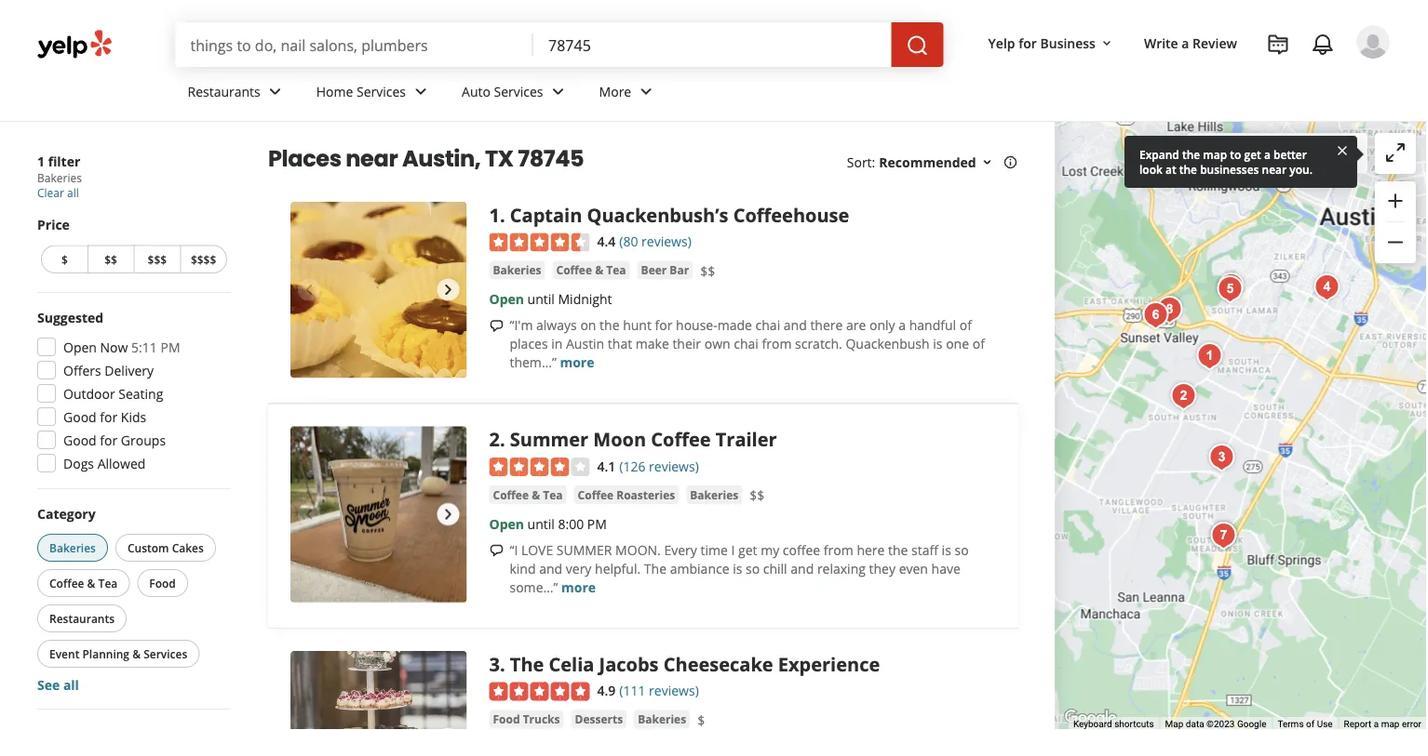 Task type: vqa. For each thing, say whether or not it's contained in the screenshot.
'Lamar'
no



Task type: describe. For each thing, give the bounding box(es) containing it.
bakeries button down 4.4 star rating image
[[489, 261, 545, 280]]

better
[[1274, 147, 1307, 162]]

map region
[[902, 0, 1427, 731]]

expand the map to get a better look at the businesses near you. tooltip
[[1125, 136, 1358, 188]]

bakeries down (111 reviews)
[[638, 712, 686, 728]]

desserts button
[[571, 711, 627, 730]]

is inside "i'm always on the hunt for house-made chai and there are only a handful of places in austin that make their own chai from scratch. quackenbush is one of them…"
[[933, 335, 943, 353]]

& up restaurants button
[[87, 576, 95, 591]]

business categories element
[[173, 67, 1390, 121]]

1 filter bakeries clear all
[[37, 152, 82, 201]]

coffee & tea for bottom coffee & tea link
[[493, 488, 563, 503]]

only
[[870, 317, 895, 334]]

nothing bundt cakes image
[[1205, 518, 1242, 555]]

(111 reviews) link
[[620, 681, 699, 701]]

good for good for groups
[[63, 432, 97, 449]]

seating
[[119, 385, 163, 403]]

1 horizontal spatial $
[[698, 712, 705, 730]]

(126
[[620, 458, 646, 475]]

look
[[1140, 162, 1163, 177]]

services for auto services
[[494, 82, 543, 100]]

recommended
[[879, 153, 976, 171]]

16 speech v2 image
[[489, 319, 504, 334]]

more link for summer
[[561, 579, 596, 597]]

0 horizontal spatial near
[[346, 143, 398, 175]]

see all button
[[37, 676, 79, 694]]

quackenbush
[[846, 335, 930, 353]]

coffee & tea button for top coffee & tea link
[[553, 261, 630, 280]]

bar
[[670, 263, 689, 278]]

captain quackenbush's coffeehouse image
[[1191, 338, 1228, 375]]

1 vertical spatial is
[[942, 542, 951, 559]]

expand
[[1140, 147, 1180, 162]]

bakeries link for moon
[[686, 486, 742, 505]]

reviews) for coffeehouse
[[642, 233, 692, 250]]

trucks
[[523, 712, 560, 728]]

bakeries button up 'time'
[[686, 486, 742, 505]]

bakeries link for celia
[[634, 711, 690, 730]]

more
[[599, 82, 632, 100]]

coffee up restaurants button
[[49, 576, 84, 591]]

services inside button
[[144, 647, 187, 662]]

report a map error
[[1344, 719, 1422, 731]]

(111
[[620, 682, 646, 700]]

always
[[536, 317, 577, 334]]

business
[[1041, 34, 1096, 52]]

near inside the expand the map to get a better look at the businesses near you.
[[1262, 162, 1287, 177]]

quackenbush's
[[587, 202, 729, 228]]

midnight
[[558, 291, 612, 308]]

& down 4.1 star rating image
[[532, 488, 540, 503]]

auto services
[[462, 82, 543, 100]]

from inside "i love summer moon. every time i get my coffee from here the staff is so kind and very helpful. the ambiance is so chill and relaxing they even have some…"
[[824, 542, 854, 559]]

good for kids
[[63, 408, 146, 426]]

Find text field
[[190, 34, 519, 55]]

0 horizontal spatial summer moon coffee trailer image
[[291, 427, 467, 603]]

captain quackenbush's coffeehouse link
[[510, 202, 849, 228]]

24 chevron down v2 image for auto services
[[547, 80, 569, 103]]

& down 4.4
[[595, 263, 604, 278]]

restaurants for restaurants button
[[49, 611, 115, 627]]

$$$$ button
[[180, 245, 227, 274]]

group containing suggested
[[32, 308, 231, 479]]

more link for captain
[[560, 354, 595, 372]]

custom cakes
[[128, 541, 204, 556]]

restaurants button
[[37, 605, 127, 633]]

coffee roasteries link
[[574, 486, 679, 505]]

a inside the expand the map to get a better look at the businesses near you.
[[1264, 147, 1271, 162]]

open for 1
[[489, 291, 524, 308]]

pm for open until 8:00 pm
[[587, 516, 607, 533]]

coffee & tea button for bottom coffee & tea link
[[489, 486, 567, 505]]

expand the map to get a better look at the businesses near you.
[[1140, 147, 1313, 177]]

relaxing
[[817, 560, 866, 578]]

custom cakes button
[[115, 534, 216, 562]]

my
[[761, 542, 780, 559]]

78745
[[518, 143, 584, 175]]

offers delivery
[[63, 362, 154, 379]]

yelp for business button
[[981, 26, 1122, 60]]

(111 reviews)
[[620, 682, 699, 700]]

2 horizontal spatial of
[[1306, 719, 1315, 731]]

search as map moves
[[1224, 145, 1357, 163]]

moon
[[593, 427, 646, 453]]

24 chevron down v2 image for restaurants
[[264, 80, 287, 103]]

& inside button
[[132, 647, 141, 662]]

services for home services
[[357, 82, 406, 100]]

more link
[[584, 67, 672, 121]]

as
[[1269, 145, 1282, 163]]

handful
[[909, 317, 956, 334]]

coffee up (126 reviews) link
[[651, 427, 711, 453]]

expand map image
[[1385, 141, 1407, 164]]

bakeries down filter
[[37, 170, 82, 186]]

until for summer
[[528, 516, 555, 533]]

businesses
[[1200, 162, 1259, 177]]

$$$$
[[191, 252, 216, 267]]

celia
[[549, 652, 594, 677]]

error
[[1402, 719, 1422, 731]]

price group
[[37, 216, 231, 277]]

"i'm
[[510, 317, 533, 334]]

2
[[489, 427, 500, 453]]

yelp for business
[[988, 34, 1096, 52]]

austin,
[[402, 143, 481, 175]]

4.9 link
[[597, 681, 616, 701]]

clear all link
[[37, 185, 79, 201]]

1 . captain quackenbush's coffeehouse
[[489, 202, 849, 228]]

love
[[521, 542, 553, 559]]

24 chevron down v2 image for more
[[635, 80, 658, 103]]

the celia jacobs cheesecake experience link
[[510, 652, 880, 677]]

4.1
[[597, 458, 616, 475]]

captain quackenbush's coffeehouse image
[[291, 202, 467, 378]]

2 . summer moon coffee trailer
[[489, 427, 777, 453]]

coffee roasteries button
[[574, 486, 679, 505]]

previous image
[[298, 279, 320, 301]]

Near text field
[[548, 34, 877, 55]]

experience
[[778, 652, 880, 677]]

report a map error link
[[1344, 719, 1422, 731]]

suggested
[[37, 309, 104, 326]]

bakeries inside group
[[49, 541, 96, 556]]

get inside the expand the map to get a better look at the businesses near you.
[[1244, 147, 1262, 162]]

coffee & tea button inside group
[[37, 570, 130, 598]]

3 . the celia jacobs cheesecake experience
[[489, 652, 880, 677]]

hunt
[[623, 317, 652, 334]]

the inside "i love summer moon. every time i get my coffee from here the staff is so kind and very helpful. the ambiance is so chill and relaxing they even have some…"
[[644, 560, 667, 578]]

write a review link
[[1137, 26, 1245, 60]]

next image
[[437, 279, 460, 301]]

coffee & tea inside group
[[49, 576, 118, 591]]

on
[[580, 317, 596, 334]]

kind
[[510, 560, 536, 578]]

write a review
[[1144, 34, 1237, 52]]

staff
[[912, 542, 939, 559]]

next image for 3rd slideshow element
[[437, 729, 460, 731]]

the inside "i'm always on the hunt for house-made chai and there are only a handful of places in austin that make their own chai from scratch. quackenbush is one of them…"
[[600, 317, 620, 334]]

beer bar button
[[637, 261, 693, 280]]

a inside "i'm always on the hunt for house-made chai and there are only a handful of places in austin that make their own chai from scratch. quackenbush is one of them…"
[[899, 317, 906, 334]]

good for groups
[[63, 432, 166, 449]]

custom
[[128, 541, 169, 556]]

summer
[[557, 542, 612, 559]]

8:00
[[558, 516, 584, 533]]

and inside "i'm always on the hunt for house-made chai and there are only a handful of places in austin that make their own chai from scratch. quackenbush is one of them…"
[[784, 317, 807, 334]]

projects image
[[1267, 34, 1290, 56]]

for inside "i'm always on the hunt for house-made chai and there are only a handful of places in austin that make their own chai from scratch. quackenbush is one of them…"
[[655, 317, 673, 334]]

coffee
[[783, 542, 821, 559]]

until for captain
[[528, 291, 555, 308]]

tea inside group
[[98, 576, 118, 591]]

(80 reviews) link
[[620, 231, 692, 251]]

get inside "i love summer moon. every time i get my coffee from here the staff is so kind and very helpful. the ambiance is so chill and relaxing they even have some…"
[[738, 542, 757, 559]]

casper fermentables image
[[1151, 291, 1188, 329]]

from inside "i'm always on the hunt for house-made chai and there are only a handful of places in austin that make their own chai from scratch. quackenbush is one of them…"
[[762, 335, 792, 353]]

dogs allowed
[[63, 455, 146, 473]]

all inside 1 filter bakeries clear all
[[67, 185, 79, 201]]

report
[[1344, 719, 1372, 731]]

a right "report"
[[1374, 719, 1379, 731]]

5:11
[[131, 338, 157, 356]]

beer
[[641, 263, 667, 278]]

see
[[37, 676, 60, 694]]

coffee for top coffee & tea link
[[556, 263, 592, 278]]

roasteries
[[617, 488, 675, 503]]

for for business
[[1019, 34, 1037, 52]]

3 slideshow element from the top
[[291, 652, 467, 731]]

and down coffee
[[791, 560, 814, 578]]

bakeries button down category
[[37, 534, 108, 562]]

16 info v2 image
[[1003, 155, 1018, 170]]

$$ inside button
[[105, 252, 117, 267]]

group containing category
[[34, 505, 231, 695]]

tea for top coffee & tea link
[[606, 263, 626, 278]]

barley bean image
[[1212, 271, 1249, 308]]



Task type: locate. For each thing, give the bounding box(es) containing it.
coffee roasteries
[[578, 488, 675, 503]]

1 for 1 filter bakeries clear all
[[37, 152, 45, 170]]

2 horizontal spatial map
[[1381, 719, 1400, 731]]

1 vertical spatial more
[[561, 579, 596, 597]]

services right home
[[357, 82, 406, 100]]

24 chevron down v2 image
[[264, 80, 287, 103], [410, 80, 432, 103]]

$ down (111 reviews)
[[698, 712, 705, 730]]

you.
[[1290, 162, 1313, 177]]

yelp
[[988, 34, 1015, 52]]

until up always
[[528, 291, 555, 308]]

24 chevron down v2 image inside more link
[[635, 80, 658, 103]]

more for captain
[[560, 354, 595, 372]]

near down the home services link
[[346, 143, 398, 175]]

1 vertical spatial slideshow element
[[291, 427, 467, 603]]

open until midnight
[[489, 291, 612, 308]]

open up 16 speech v2 image
[[489, 291, 524, 308]]

make
[[636, 335, 669, 353]]

1 vertical spatial next image
[[437, 729, 460, 731]]

the
[[644, 560, 667, 578], [510, 652, 544, 677]]

. for 3
[[500, 652, 505, 677]]

0 horizontal spatial none field
[[190, 34, 519, 55]]

24 chevron down v2 image left home
[[264, 80, 287, 103]]

1 vertical spatial restaurants
[[49, 611, 115, 627]]

for down good for kids
[[100, 432, 118, 449]]

reviews) down 3 . the celia jacobs cheesecake experience
[[649, 682, 699, 700]]

1 horizontal spatial tea
[[543, 488, 563, 503]]

bakeries link down (111 reviews)
[[634, 711, 690, 730]]

the up the 4.9 star rating image
[[510, 652, 544, 677]]

pm inside group
[[161, 338, 180, 356]]

more down 'very'
[[561, 579, 596, 597]]

crumbl cookies - sunset valley image
[[1137, 297, 1174, 334]]

previous image
[[298, 504, 320, 526], [298, 729, 320, 731]]

delivery
[[105, 362, 154, 379]]

and up scratch.
[[784, 317, 807, 334]]

auto services link
[[447, 67, 584, 121]]

1 horizontal spatial pm
[[587, 516, 607, 533]]

beer bar link
[[637, 261, 693, 280]]

for up "make"
[[655, 317, 673, 334]]

slideshow element
[[291, 202, 467, 378], [291, 427, 467, 603], [291, 652, 467, 731]]

none field up the business categories element
[[548, 34, 877, 55]]

map inside the expand the map to get a better look at the businesses near you.
[[1203, 147, 1227, 162]]

0 vertical spatial coffee & tea button
[[553, 261, 630, 280]]

food left trucks
[[493, 712, 520, 728]]

$$ for 2 . summer moon coffee trailer
[[750, 487, 765, 505]]

food for food
[[149, 576, 176, 591]]

pm right 8:00
[[587, 516, 607, 533]]

1 vertical spatial all
[[63, 676, 79, 694]]

is down i
[[733, 560, 742, 578]]

places near austin, tx 78745
[[268, 143, 584, 175]]

coffee & tea button up restaurants button
[[37, 570, 130, 598]]

open for 2
[[489, 516, 524, 533]]

map for moves
[[1286, 145, 1313, 163]]

tea for bottom coffee & tea link
[[543, 488, 563, 503]]

close image
[[1335, 142, 1350, 158]]

0 horizontal spatial food
[[149, 576, 176, 591]]

restaurants for restaurants link
[[188, 82, 260, 100]]

1 vertical spatial previous image
[[298, 729, 320, 731]]

captain
[[510, 202, 582, 228]]

here
[[857, 542, 885, 559]]

16 chevron down v2 image
[[980, 155, 995, 170]]

home services
[[316, 82, 406, 100]]

services right planning
[[144, 647, 187, 662]]

tea down 4.4
[[606, 263, 626, 278]]

2 next image from the top
[[437, 729, 460, 731]]

2 previous image from the top
[[298, 729, 320, 731]]

0 vertical spatial of
[[960, 317, 972, 334]]

2 vertical spatial tea
[[98, 576, 118, 591]]

good for good for kids
[[63, 408, 97, 426]]

$$ up my
[[750, 487, 765, 505]]

of up one
[[960, 317, 972, 334]]

2 vertical spatial group
[[34, 505, 231, 695]]

open up "i
[[489, 516, 524, 533]]

1 horizontal spatial get
[[1244, 147, 1262, 162]]

write
[[1144, 34, 1179, 52]]

user actions element
[[974, 23, 1416, 138]]

map left error
[[1381, 719, 1400, 731]]

coffee down 4.1 star rating image
[[493, 488, 529, 503]]

2 vertical spatial is
[[733, 560, 742, 578]]

0 vertical spatial 1
[[37, 152, 45, 170]]

more link down 'very'
[[561, 579, 596, 597]]

1 vertical spatial from
[[824, 542, 854, 559]]

chai right made
[[756, 317, 780, 334]]

1 none field from the left
[[190, 34, 519, 55]]

. up the 4.9 star rating image
[[500, 652, 505, 677]]

good
[[63, 408, 97, 426], [63, 432, 97, 449]]

google
[[1237, 719, 1267, 731]]

open up offers
[[63, 338, 97, 356]]

0 horizontal spatial $
[[61, 252, 68, 267]]

. up 4.1 star rating image
[[500, 427, 505, 453]]

2 until from the top
[[528, 516, 555, 533]]

1 until from the top
[[528, 291, 555, 308]]

them…"
[[510, 354, 557, 372]]

a right only
[[899, 317, 906, 334]]

4.1 star rating image
[[489, 458, 590, 477]]

good up dogs
[[63, 432, 97, 449]]

1 24 chevron down v2 image from the left
[[547, 80, 569, 103]]

0 vertical spatial group
[[1375, 182, 1416, 264]]

1 left filter
[[37, 152, 45, 170]]

at
[[1166, 162, 1177, 177]]

groups
[[121, 432, 166, 449]]

the
[[1183, 147, 1200, 162], [1180, 162, 1197, 177], [600, 317, 620, 334], [888, 542, 908, 559]]

2 vertical spatial reviews)
[[649, 682, 699, 700]]

data
[[1186, 719, 1205, 731]]

for inside button
[[1019, 34, 1037, 52]]

chai down made
[[734, 335, 759, 353]]

1 inside 1 filter bakeries clear all
[[37, 152, 45, 170]]

all right see
[[63, 676, 79, 694]]

event planning & services
[[49, 647, 187, 662]]

and down love
[[539, 560, 563, 578]]

2 vertical spatial coffee & tea
[[49, 576, 118, 591]]

slideshow element for 2
[[291, 427, 467, 603]]

(80 reviews)
[[620, 233, 692, 250]]

1 horizontal spatial so
[[955, 542, 969, 559]]

moon.
[[616, 542, 661, 559]]

24 chevron down v2 image left "auto"
[[410, 80, 432, 103]]

2 slideshow element from the top
[[291, 427, 467, 603]]

some…"
[[510, 579, 558, 597]]

1 vertical spatial $
[[698, 712, 705, 730]]

2 none field from the left
[[548, 34, 877, 55]]

1 vertical spatial bakeries link
[[686, 486, 742, 505]]

terms of use
[[1278, 719, 1333, 731]]

cakes
[[172, 541, 204, 556]]

4.4 star rating image
[[489, 233, 590, 252]]

0 vertical spatial restaurants
[[188, 82, 260, 100]]

$
[[61, 252, 68, 267], [698, 712, 705, 730]]

the down moon.
[[644, 560, 667, 578]]

0 horizontal spatial so
[[746, 560, 760, 578]]

reviews) inside the (111 reviews) link
[[649, 682, 699, 700]]

zoom in image
[[1385, 190, 1407, 212]]

coffee & tea link up midnight
[[553, 261, 630, 280]]

more link down 'austin'
[[560, 354, 595, 372]]

2 good from the top
[[63, 432, 97, 449]]

0 vertical spatial more link
[[560, 354, 595, 372]]

is up have
[[942, 542, 951, 559]]

so left chill
[[746, 560, 760, 578]]

0 horizontal spatial tea
[[98, 576, 118, 591]]

bakeries down 4.4 star rating image
[[493, 263, 541, 278]]

of right one
[[973, 335, 985, 353]]

0 vertical spatial so
[[955, 542, 969, 559]]

more for summer
[[561, 579, 596, 597]]

2 vertical spatial slideshow element
[[291, 652, 467, 731]]

outdoor
[[63, 385, 115, 403]]

4.9 star rating image
[[489, 683, 590, 702]]

4.4 link
[[597, 231, 616, 251]]

0 vertical spatial pm
[[161, 338, 180, 356]]

0 vertical spatial coffee & tea
[[556, 263, 626, 278]]

coffee & tea button up midnight
[[553, 261, 630, 280]]

there
[[810, 317, 843, 334]]

1 horizontal spatial services
[[357, 82, 406, 100]]

3 . from the top
[[500, 652, 505, 677]]

1 horizontal spatial food
[[493, 712, 520, 728]]

desserts link
[[571, 711, 627, 730]]

1 vertical spatial coffee & tea
[[493, 488, 563, 503]]

map for to
[[1203, 147, 1227, 162]]

1 . from the top
[[500, 202, 505, 228]]

1 previous image from the top
[[298, 504, 320, 526]]

1 horizontal spatial the
[[644, 560, 667, 578]]

coffee & tea link down 4.1 star rating image
[[489, 486, 567, 505]]

reviews) up the roasteries on the left
[[649, 458, 699, 475]]

©2023
[[1207, 719, 1235, 731]]

summer moon coffee trailer image
[[1165, 378, 1202, 415], [291, 427, 467, 603]]

food trucks button
[[489, 711, 564, 730]]

all right clear
[[67, 185, 79, 201]]

0 vertical spatial slideshow element
[[291, 202, 467, 378]]

1 vertical spatial get
[[738, 542, 757, 559]]

(126 reviews) link
[[620, 456, 699, 476]]

easy tiger image
[[1213, 268, 1250, 305]]

food for food trucks
[[493, 712, 520, 728]]

0 vertical spatial open
[[489, 291, 524, 308]]

category
[[37, 505, 96, 523]]

search
[[1224, 145, 1266, 163]]

the inside "i love summer moon. every time i get my coffee from here the staff is so kind and very helpful. the ambiance is so chill and relaxing they even have some…"
[[888, 542, 908, 559]]

a right write
[[1182, 34, 1189, 52]]

notifications image
[[1312, 34, 1334, 56]]

24 chevron down v2 image inside restaurants link
[[264, 80, 287, 103]]

16 chevron down v2 image
[[1100, 36, 1115, 51]]

1 vertical spatial open
[[63, 338, 97, 356]]

1 vertical spatial the
[[510, 652, 544, 677]]

summer moon coffee trailer link
[[510, 427, 777, 453]]

. for 2
[[500, 427, 505, 453]]

food down custom cakes button
[[149, 576, 176, 591]]

1 vertical spatial until
[[528, 516, 555, 533]]

zoom out image
[[1385, 231, 1407, 254]]

1 vertical spatial chai
[[734, 335, 759, 353]]

all
[[67, 185, 79, 201], [63, 676, 79, 694]]

0 vertical spatial food
[[149, 576, 176, 591]]

tea up open until 8:00 pm
[[543, 488, 563, 503]]

every
[[664, 542, 697, 559]]

for right the yelp at the right
[[1019, 34, 1037, 52]]

group
[[1375, 182, 1416, 264], [32, 308, 231, 479], [34, 505, 231, 695]]

good down outdoor
[[63, 408, 97, 426]]

until
[[528, 291, 555, 308], [528, 516, 555, 533]]

more down 'austin'
[[560, 354, 595, 372]]

coffee inside button
[[578, 488, 614, 503]]

bakeries link down 4.4 star rating image
[[489, 261, 545, 280]]

$ inside $ 'button'
[[61, 252, 68, 267]]

so up have
[[955, 542, 969, 559]]

food trucks link
[[489, 711, 564, 730]]

recommended button
[[879, 153, 995, 171]]

more
[[560, 354, 595, 372], [561, 579, 596, 597]]

get right i
[[738, 542, 757, 559]]

.
[[500, 202, 505, 228], [500, 427, 505, 453], [500, 652, 505, 677]]

0 horizontal spatial restaurants
[[49, 611, 115, 627]]

bakeries button down (111 reviews)
[[634, 711, 690, 730]]

0 vertical spatial get
[[1244, 147, 1262, 162]]

0 vertical spatial coffee & tea link
[[553, 261, 630, 280]]

chai
[[756, 317, 780, 334], [734, 335, 759, 353]]

a
[[1182, 34, 1189, 52], [1264, 147, 1271, 162], [899, 317, 906, 334], [1374, 719, 1379, 731]]

coffee
[[556, 263, 592, 278], [651, 427, 711, 453], [493, 488, 529, 503], [578, 488, 614, 503], [49, 576, 84, 591]]

1 vertical spatial food
[[493, 712, 520, 728]]

until up love
[[528, 516, 555, 533]]

restaurants link
[[173, 67, 301, 121]]

bakeries up 'time'
[[690, 488, 739, 503]]

1 horizontal spatial 24 chevron down v2 image
[[410, 80, 432, 103]]

near left the 'you.'
[[1262, 162, 1287, 177]]

$$$ button
[[134, 245, 180, 274]]

restaurants inside button
[[49, 611, 115, 627]]

google image
[[1060, 707, 1122, 731]]

1 slideshow element from the top
[[291, 202, 467, 378]]

1 vertical spatial .
[[500, 427, 505, 453]]

1 horizontal spatial map
[[1286, 145, 1313, 163]]

map
[[1286, 145, 1313, 163], [1203, 147, 1227, 162], [1381, 719, 1400, 731]]

for for kids
[[100, 408, 118, 426]]

0 horizontal spatial map
[[1203, 147, 1227, 162]]

crumbl cookies - southpark meadows image
[[1205, 518, 1242, 555]]

None search field
[[176, 22, 948, 67]]

24 chevron down v2 image
[[547, 80, 569, 103], [635, 80, 658, 103]]

0 horizontal spatial $$
[[105, 252, 117, 267]]

2 vertical spatial bakeries link
[[634, 711, 690, 730]]

reviews) for jacobs
[[649, 682, 699, 700]]

for for groups
[[100, 432, 118, 449]]

2 vertical spatial open
[[489, 516, 524, 533]]

1 good from the top
[[63, 408, 97, 426]]

teal house coffee and bakery image
[[1309, 269, 1346, 306]]

a left better
[[1264, 147, 1271, 162]]

coffee for bottom coffee & tea link
[[493, 488, 529, 503]]

2 horizontal spatial $$
[[750, 487, 765, 505]]

bakeries link up 'time'
[[686, 486, 742, 505]]

1 next image from the top
[[437, 504, 460, 526]]

is down 'handful'
[[933, 335, 943, 353]]

coffee & tea
[[556, 263, 626, 278], [493, 488, 563, 503], [49, 576, 118, 591]]

reviews) inside (126 reviews) link
[[649, 458, 699, 475]]

1 horizontal spatial from
[[824, 542, 854, 559]]

24 chevron down v2 image inside the home services link
[[410, 80, 432, 103]]

one
[[946, 335, 969, 353]]

for down outdoor seating
[[100, 408, 118, 426]]

. left captain
[[500, 202, 505, 228]]

(80
[[620, 233, 638, 250]]

0 vertical spatial reviews)
[[642, 233, 692, 250]]

None field
[[190, 34, 519, 55], [548, 34, 877, 55]]

keyboard
[[1073, 719, 1112, 731]]

pm right 5:11
[[161, 338, 180, 356]]

services right "auto"
[[494, 82, 543, 100]]

0 vertical spatial the
[[644, 560, 667, 578]]

24 chevron down v2 image inside auto services link
[[547, 80, 569, 103]]

0 vertical spatial more
[[560, 354, 595, 372]]

1 vertical spatial group
[[32, 308, 231, 479]]

all inside group
[[63, 676, 79, 694]]

coffee for coffee roasteries link
[[578, 488, 614, 503]]

2 24 chevron down v2 image from the left
[[410, 80, 432, 103]]

coffee down 4.1
[[578, 488, 614, 503]]

1 vertical spatial more link
[[561, 579, 596, 597]]

0 vertical spatial until
[[528, 291, 555, 308]]

dogs
[[63, 455, 94, 473]]

house-
[[676, 317, 718, 334]]

chill
[[763, 560, 787, 578]]

1 horizontal spatial restaurants
[[188, 82, 260, 100]]

reviews) down 1 . captain quackenbush's coffeehouse
[[642, 233, 692, 250]]

terms of use link
[[1278, 719, 1333, 731]]

austin
[[566, 335, 604, 353]]

0 horizontal spatial 1
[[37, 152, 45, 170]]

1 24 chevron down v2 image from the left
[[264, 80, 287, 103]]

from left scratch.
[[762, 335, 792, 353]]

0 vertical spatial bakeries link
[[489, 261, 545, 280]]

1 horizontal spatial 1
[[489, 202, 500, 228]]

use
[[1317, 719, 1333, 731]]

0 vertical spatial previous image
[[298, 504, 320, 526]]

2 vertical spatial .
[[500, 652, 505, 677]]

24 chevron down v2 image right more
[[635, 80, 658, 103]]

16 speech v2 image
[[489, 544, 504, 559]]

ruby a. image
[[1357, 25, 1390, 59]]

0 vertical spatial tea
[[606, 263, 626, 278]]

coffee up midnight
[[556, 263, 592, 278]]

0 horizontal spatial get
[[738, 542, 757, 559]]

reviews) inside (80 reviews) link
[[642, 233, 692, 250]]

places
[[510, 335, 548, 353]]

restaurants inside the business categories element
[[188, 82, 260, 100]]

1 horizontal spatial near
[[1262, 162, 1287, 177]]

food trucks
[[493, 712, 560, 728]]

2 vertical spatial of
[[1306, 719, 1315, 731]]

search image
[[907, 35, 929, 57]]

map right "as"
[[1286, 145, 1313, 163]]

none field up home services
[[190, 34, 519, 55]]

1 for 1 . captain quackenbush's coffeehouse
[[489, 202, 500, 228]]

coffee & tea down 4.1 star rating image
[[493, 488, 563, 503]]

0 vertical spatial from
[[762, 335, 792, 353]]

the celia jacobs cheesecake experience image
[[1203, 439, 1241, 477]]

of left use
[[1306, 719, 1315, 731]]

open until 8:00 pm
[[489, 516, 607, 533]]

$$ right bar
[[700, 262, 715, 280]]

coffee & tea button down 4.1 star rating image
[[489, 486, 567, 505]]

coffee & tea link
[[553, 261, 630, 280], [489, 486, 567, 505]]

reviews) for coffee
[[649, 458, 699, 475]]

they
[[869, 560, 896, 578]]

. for 1
[[500, 202, 505, 228]]

2 24 chevron down v2 image from the left
[[635, 80, 658, 103]]

pm for open now 5:11 pm
[[161, 338, 180, 356]]

1
[[37, 152, 45, 170], [489, 202, 500, 228]]

$$
[[105, 252, 117, 267], [700, 262, 715, 280], [750, 487, 765, 505]]

tea
[[606, 263, 626, 278], [543, 488, 563, 503], [98, 576, 118, 591]]

1 vertical spatial coffee & tea link
[[489, 486, 567, 505]]

tx
[[485, 143, 514, 175]]

0 horizontal spatial of
[[960, 317, 972, 334]]

0 vertical spatial good
[[63, 408, 97, 426]]

map for error
[[1381, 719, 1400, 731]]

0 vertical spatial next image
[[437, 504, 460, 526]]

$$ button
[[87, 245, 134, 274]]

1 left captain
[[489, 202, 500, 228]]

none field near
[[548, 34, 877, 55]]

24 chevron down v2 image right auto services
[[547, 80, 569, 103]]

1 horizontal spatial summer moon coffee trailer image
[[1165, 378, 1202, 415]]

next image for 2 slideshow element
[[437, 504, 460, 526]]

get right to
[[1244, 147, 1262, 162]]

1 vertical spatial of
[[973, 335, 985, 353]]

kids
[[121, 408, 146, 426]]

1 vertical spatial pm
[[587, 516, 607, 533]]

0 vertical spatial summer moon coffee trailer image
[[1165, 378, 1202, 415]]

(126 reviews)
[[620, 458, 699, 475]]

1 vertical spatial good
[[63, 432, 97, 449]]

none field find
[[190, 34, 519, 55]]

0 vertical spatial chai
[[756, 317, 780, 334]]

tea up restaurants button
[[98, 576, 118, 591]]

is
[[933, 335, 943, 353], [942, 542, 951, 559], [733, 560, 742, 578]]

bakeries down category
[[49, 541, 96, 556]]

0 horizontal spatial 24 chevron down v2 image
[[547, 80, 569, 103]]

1 vertical spatial tea
[[543, 488, 563, 503]]

map left to
[[1203, 147, 1227, 162]]

1 vertical spatial so
[[746, 560, 760, 578]]

1 vertical spatial reviews)
[[649, 458, 699, 475]]

coffee & tea for top coffee & tea link
[[556, 263, 626, 278]]

0 vertical spatial is
[[933, 335, 943, 353]]

24 chevron down v2 image for home services
[[410, 80, 432, 103]]

$$ for 1 . captain quackenbush's coffeehouse
[[700, 262, 715, 280]]

$$$
[[148, 252, 167, 267]]

2 horizontal spatial services
[[494, 82, 543, 100]]

0 horizontal spatial the
[[510, 652, 544, 677]]

2 . from the top
[[500, 427, 505, 453]]

keyboard shortcuts
[[1073, 719, 1154, 731]]

next image
[[437, 504, 460, 526], [437, 729, 460, 731]]

allowed
[[97, 455, 146, 473]]

0 horizontal spatial pm
[[161, 338, 180, 356]]

& right planning
[[132, 647, 141, 662]]

slideshow element for 1
[[291, 202, 467, 378]]

coffee & tea up midnight
[[556, 263, 626, 278]]

1 vertical spatial summer moon coffee trailer image
[[291, 427, 467, 603]]

1 horizontal spatial none field
[[548, 34, 877, 55]]

1 vertical spatial coffee & tea button
[[489, 486, 567, 505]]

from up relaxing
[[824, 542, 854, 559]]

1 horizontal spatial of
[[973, 335, 985, 353]]

price
[[37, 216, 70, 234]]



